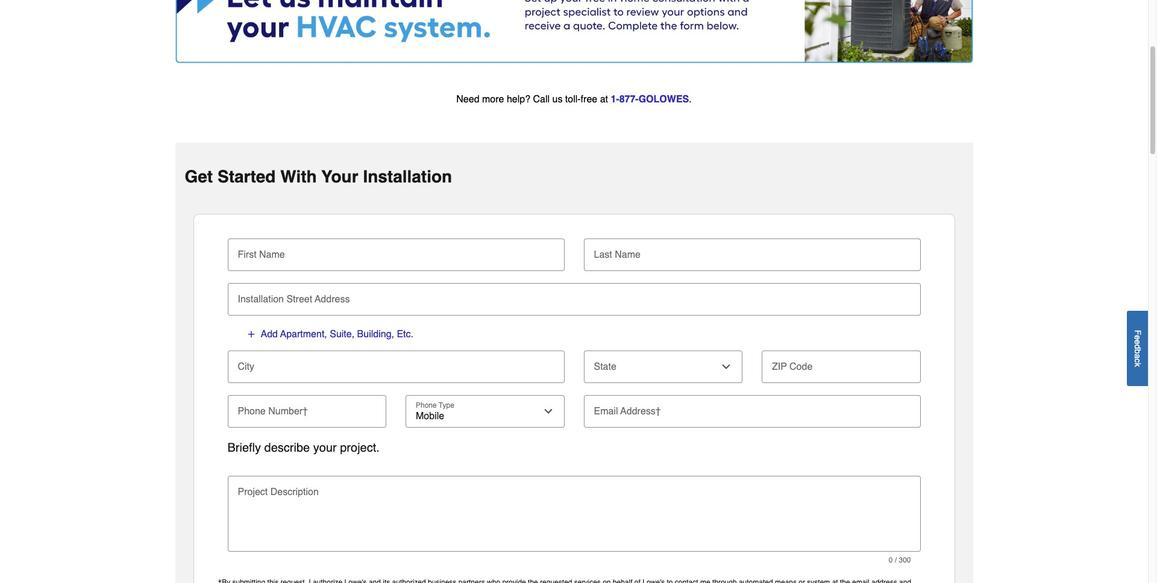Task type: locate. For each thing, give the bounding box(es) containing it.
email
[[594, 406, 618, 417]]

installation street address
[[238, 294, 350, 305]]

City text field
[[232, 351, 560, 378]]

300
[[899, 557, 911, 565]]

2 e from the top
[[1133, 340, 1143, 345]]

name right first
[[259, 250, 285, 261]]

c
[[1133, 359, 1143, 363]]

need more help? call us toll-free at 1-877-golowes .
[[457, 94, 692, 105]]

code
[[790, 362, 813, 373]]

1-877-golowes link
[[611, 94, 689, 105]]

1 name from the left
[[259, 250, 285, 261]]

description
[[271, 487, 319, 498]]

e up b
[[1133, 340, 1143, 345]]

last
[[594, 250, 612, 261]]

name
[[259, 250, 285, 261], [615, 250, 641, 261]]

ZIP Code text field
[[767, 351, 916, 378]]

e up d
[[1133, 335, 1143, 340]]

name for last name
[[615, 250, 641, 261]]

d
[[1133, 345, 1143, 349]]

.
[[689, 94, 692, 105]]

installation
[[363, 167, 452, 186], [238, 294, 284, 305]]

your
[[313, 441, 337, 455]]

phone
[[238, 406, 266, 417]]

Phone Number† text field
[[232, 396, 382, 422]]

last name
[[594, 250, 641, 261]]

name for first name
[[259, 250, 285, 261]]

/
[[895, 557, 897, 565]]

address
[[315, 294, 350, 305]]

let us maintain your h v a c system. set up a free in-home consultation. image
[[175, 0, 973, 63]]

1 vertical spatial installation
[[238, 294, 284, 305]]

1 horizontal spatial name
[[615, 250, 641, 261]]

0 horizontal spatial name
[[259, 250, 285, 261]]

briefly
[[228, 441, 261, 455]]

e
[[1133, 335, 1143, 340], [1133, 340, 1143, 345]]

with
[[280, 167, 317, 186]]

suite,
[[330, 329, 355, 340]]

your
[[321, 167, 358, 186]]

f
[[1133, 330, 1143, 335]]

0 vertical spatial installation
[[363, 167, 452, 186]]

phone number†
[[238, 406, 308, 417]]

apartment,
[[280, 329, 327, 340]]

877-
[[620, 94, 639, 105]]

number†
[[268, 406, 308, 417]]

2 name from the left
[[615, 250, 641, 261]]

name right last
[[615, 250, 641, 261]]

1 horizontal spatial installation
[[363, 167, 452, 186]]

Installation Street Address text field
[[232, 284, 916, 310]]

describe
[[264, 441, 310, 455]]

a
[[1133, 354, 1143, 359]]

get
[[185, 167, 213, 186]]

more
[[482, 94, 504, 105]]



Task type: describe. For each thing, give the bounding box(es) containing it.
street
[[287, 294, 312, 305]]

0
[[889, 557, 893, 565]]

b
[[1133, 349, 1143, 354]]

toll-
[[565, 94, 581, 105]]

first
[[238, 250, 257, 261]]

briefly describe your project.
[[228, 441, 380, 455]]

at
[[600, 94, 608, 105]]

address†
[[621, 406, 661, 417]]

f e e d b a c k button
[[1127, 311, 1148, 386]]

project description
[[238, 487, 319, 498]]

0 horizontal spatial installation
[[238, 294, 284, 305]]

1-
[[611, 94, 620, 105]]

f e e d b a c k
[[1133, 330, 1143, 367]]

0 / 300
[[889, 557, 911, 565]]

call
[[533, 94, 550, 105]]

get started with your installation
[[185, 167, 452, 186]]

project
[[238, 487, 268, 498]]

need
[[457, 94, 480, 105]]

first name
[[238, 250, 285, 261]]

add
[[261, 329, 278, 340]]

city
[[238, 362, 254, 373]]

First Name text field
[[232, 239, 560, 265]]

project.
[[340, 441, 380, 455]]

help?
[[507, 94, 531, 105]]

building,
[[357, 329, 394, 340]]

k
[[1133, 363, 1143, 367]]

email address†
[[594, 406, 661, 417]]

zip code
[[772, 362, 813, 373]]

1 e from the top
[[1133, 335, 1143, 340]]

golowes
[[639, 94, 689, 105]]

us
[[553, 94, 563, 105]]

add apartment, suite, building, etc. button
[[246, 328, 414, 341]]

plus image
[[246, 330, 256, 340]]

free
[[581, 94, 598, 105]]

Project Description text field
[[232, 493, 916, 546]]

Email Address† text field
[[589, 396, 916, 422]]

zip
[[772, 362, 787, 373]]

add apartment, suite, building, etc.
[[261, 329, 414, 340]]

etc.
[[397, 329, 414, 340]]

Last Name text field
[[589, 239, 916, 265]]

started
[[218, 167, 276, 186]]



Task type: vqa. For each thing, say whether or not it's contained in the screenshot.
Get on the top
yes



